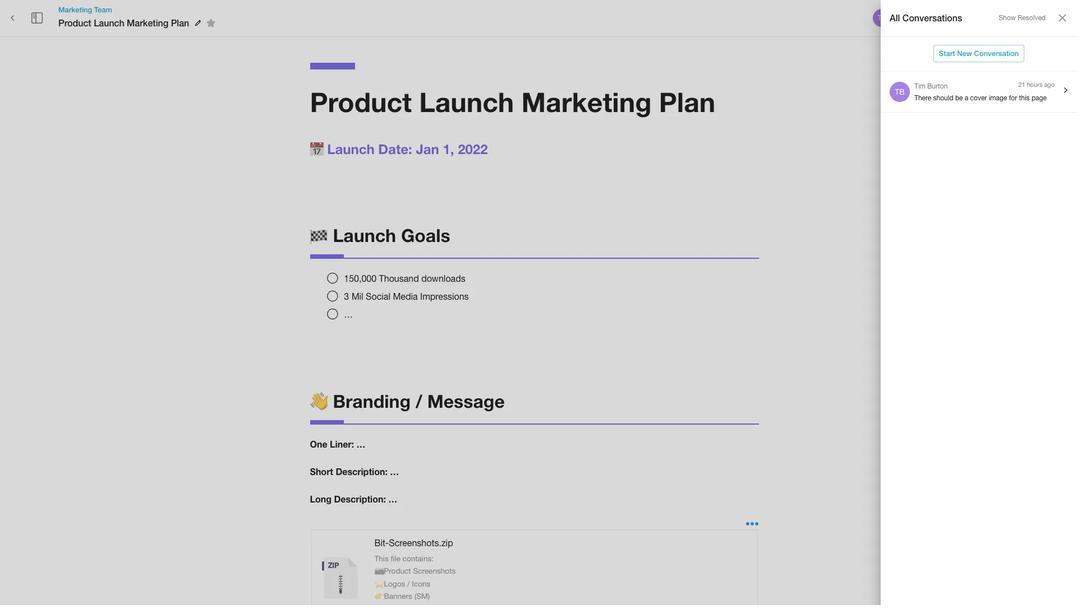Task type: vqa. For each thing, say whether or not it's contained in the screenshot.
PR Blitz
no



Task type: describe. For each thing, give the bounding box(es) containing it.
this
[[1019, 94, 1030, 102]]

… for one liner: …
[[357, 440, 366, 450]]

more
[[1029, 13, 1046, 22]]

screenshots
[[413, 567, 456, 576]]

start new conversation button
[[934, 45, 1025, 62]]

impressions
[[420, 292, 469, 302]]

file
[[391, 555, 401, 564]]

date:
[[378, 141, 412, 157]]

1 vertical spatial product launch marketing plan
[[310, 86, 716, 118]]

all
[[890, 12, 900, 23]]

favorite image
[[204, 16, 218, 30]]

short
[[310, 467, 333, 478]]

2022
[[458, 141, 488, 157]]

🏁
[[310, 225, 328, 246]]

there should be a cover image for this page
[[915, 94, 1047, 102]]

hours
[[1027, 81, 1043, 88]]

this
[[375, 555, 389, 564]]

👋 branding / message
[[310, 391, 505, 413]]

tb inside button
[[878, 14, 886, 22]]

image
[[989, 94, 1007, 102]]

branding
[[333, 391, 411, 413]]

long
[[310, 494, 332, 505]]

cover
[[970, 94, 987, 102]]

🏁 launch goals
[[310, 225, 450, 246]]

one liner: …
[[310, 440, 366, 450]]

150,000 thousand downloads
[[344, 274, 466, 284]]

launch up '2022'
[[419, 86, 514, 118]]

launch down team
[[94, 17, 124, 28]]

show resolved
[[999, 14, 1046, 22]]

a
[[965, 94, 969, 102]]

3
[[344, 292, 349, 302]]

burton
[[928, 82, 948, 90]]

1,
[[443, 141, 454, 157]]

description: for long
[[334, 494, 386, 505]]

new
[[957, 49, 972, 58]]

launch up 150,000
[[333, 225, 396, 246]]

there
[[915, 94, 932, 102]]

should
[[933, 94, 954, 102]]

0 horizontal spatial product
[[58, 17, 91, 28]]

message
[[427, 391, 505, 413]]

jan
[[416, 141, 439, 157]]

media
[[393, 292, 418, 302]]

start
[[939, 49, 955, 58]]

1 horizontal spatial marketing
[[127, 17, 168, 28]]

📷product
[[375, 567, 411, 576]]

bit-screenshots.zip
[[375, 539, 453, 549]]

social
[[366, 292, 391, 302]]

0 horizontal spatial plan
[[171, 17, 189, 28]]

/ inside this file contains: 📷product screenshots ⭐️logos / icons 👉banners (sm)
[[407, 580, 410, 589]]

21
[[1019, 81, 1025, 88]]

more button
[[1020, 9, 1055, 27]]



Task type: locate. For each thing, give the bounding box(es) containing it.
1 vertical spatial /
[[407, 580, 410, 589]]

mil
[[352, 292, 363, 302]]

3 mil social media impressions
[[344, 292, 469, 302]]

description: down short description: …
[[334, 494, 386, 505]]

1 vertical spatial product
[[310, 86, 412, 118]]

launch
[[94, 17, 124, 28], [419, 86, 514, 118], [327, 141, 375, 157], [333, 225, 396, 246]]

21 hours ago
[[1019, 81, 1055, 88]]

…
[[344, 310, 353, 320], [357, 440, 366, 450], [390, 467, 399, 478], [388, 494, 397, 505]]

1 horizontal spatial /
[[416, 391, 422, 413]]

… up bit-
[[388, 494, 397, 505]]

1 horizontal spatial product launch marketing plan
[[310, 86, 716, 118]]

0 vertical spatial description:
[[336, 467, 388, 478]]

📅 launch date: jan 1, 2022
[[310, 141, 488, 157]]

0 vertical spatial tb
[[878, 14, 886, 22]]

tb
[[878, 14, 886, 22], [895, 87, 905, 96]]

tb button
[[871, 7, 893, 29]]

👉banners
[[375, 592, 412, 601]]

1 horizontal spatial plan
[[659, 86, 716, 118]]

/
[[416, 391, 422, 413], [407, 580, 410, 589]]

1 horizontal spatial product
[[310, 86, 412, 118]]

/ left message
[[416, 391, 422, 413]]

… up long description: …
[[390, 467, 399, 478]]

1 vertical spatial plan
[[659, 86, 716, 118]]

… for long description: …
[[388, 494, 397, 505]]

resolved
[[1018, 14, 1046, 22]]

ago
[[1044, 81, 1055, 88]]

icons
[[412, 580, 431, 589]]

marketing team link
[[58, 4, 220, 15]]

short description: …
[[310, 467, 399, 478]]

… down 3 at the top left of the page
[[344, 310, 353, 320]]

all conversations
[[890, 12, 962, 23]]

bit-
[[375, 539, 389, 549]]

… right liner:
[[357, 440, 366, 450]]

contains:
[[403, 555, 434, 564]]

plan
[[171, 17, 189, 28], [659, 86, 716, 118]]

2 vertical spatial marketing
[[522, 86, 652, 118]]

marketing team
[[58, 5, 112, 14]]

⭐️logos
[[375, 580, 405, 589]]

launch right 📅
[[327, 141, 375, 157]]

description: for short
[[336, 467, 388, 478]]

one
[[310, 440, 327, 450]]

0 vertical spatial /
[[416, 391, 422, 413]]

tb left "all"
[[878, 14, 886, 22]]

… for short description: …
[[390, 467, 399, 478]]

conversations
[[903, 12, 962, 23]]

tb left tim
[[895, 87, 905, 96]]

0 horizontal spatial marketing
[[58, 5, 92, 14]]

👋
[[310, 391, 328, 413]]

be
[[956, 94, 963, 102]]

(sm)
[[414, 592, 430, 601]]

2 horizontal spatial marketing
[[522, 86, 652, 118]]

start new conversation
[[939, 49, 1019, 58]]

product launch marketing plan
[[58, 17, 189, 28], [310, 86, 716, 118]]

team
[[94, 5, 112, 14]]

show
[[999, 14, 1016, 22]]

marketing
[[58, 5, 92, 14], [127, 17, 168, 28], [522, 86, 652, 118]]

0 horizontal spatial product launch marketing plan
[[58, 17, 189, 28]]

0 vertical spatial plan
[[171, 17, 189, 28]]

0 vertical spatial marketing
[[58, 5, 92, 14]]

goals
[[401, 225, 450, 246]]

tim burton
[[915, 82, 948, 90]]

0 horizontal spatial tb
[[878, 14, 886, 22]]

1 horizontal spatial tb
[[895, 87, 905, 96]]

0 vertical spatial product launch marketing plan
[[58, 17, 189, 28]]

1 vertical spatial tb
[[895, 87, 905, 96]]

long description: …
[[310, 494, 397, 505]]

1 vertical spatial description:
[[334, 494, 386, 505]]

/ left icons
[[407, 580, 410, 589]]

product
[[58, 17, 91, 28], [310, 86, 412, 118]]

description: up long description: …
[[336, 467, 388, 478]]

150,000
[[344, 274, 377, 284]]

📅
[[310, 141, 323, 157]]

thousand
[[379, 274, 419, 284]]

screenshots.zip
[[389, 539, 453, 549]]

conversation
[[974, 49, 1019, 58]]

page
[[1032, 94, 1047, 102]]

for
[[1009, 94, 1017, 102]]

description:
[[336, 467, 388, 478], [334, 494, 386, 505]]

0 horizontal spatial /
[[407, 580, 410, 589]]

this file contains: 📷product screenshots ⭐️logos / icons 👉banners (sm)
[[375, 555, 456, 601]]

liner:
[[330, 440, 354, 450]]

tim
[[915, 82, 926, 90]]

downloads
[[421, 274, 466, 284]]

1 vertical spatial marketing
[[127, 17, 168, 28]]

0 vertical spatial product
[[58, 17, 91, 28]]



